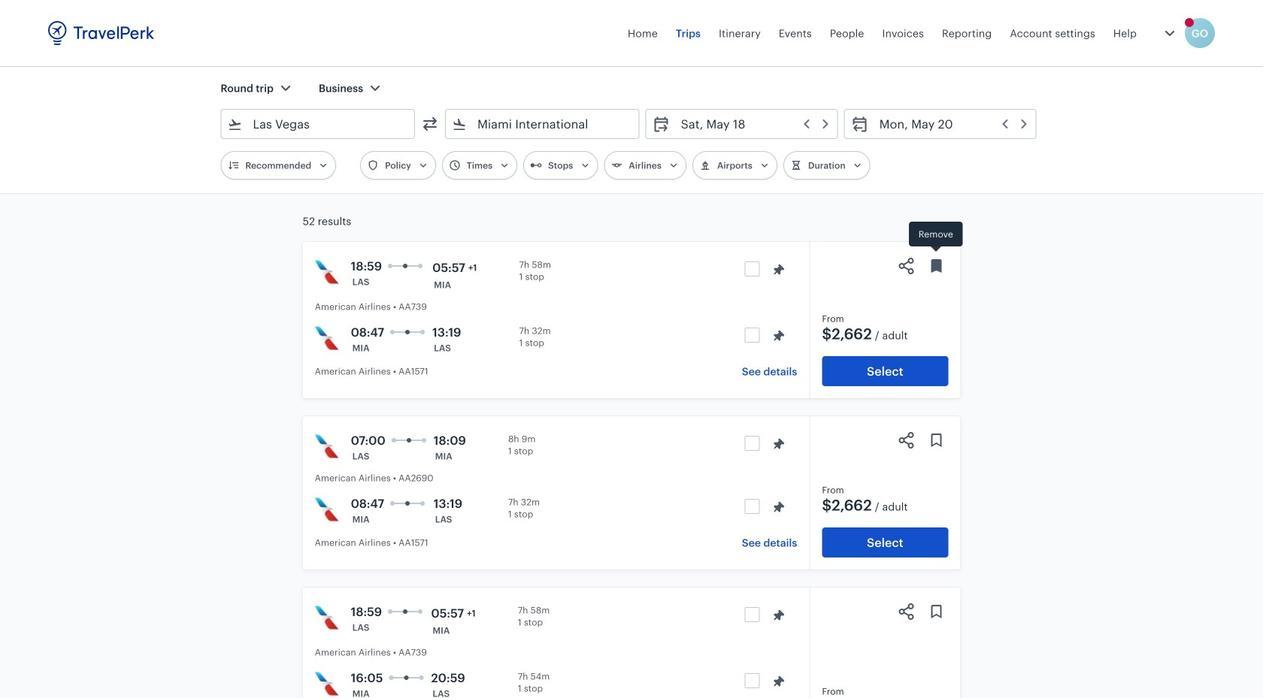 Task type: locate. For each thing, give the bounding box(es) containing it.
From search field
[[242, 112, 395, 136]]

1 vertical spatial american airlines image
[[315, 606, 339, 630]]

tooltip
[[909, 222, 963, 254]]

0 vertical spatial american airlines image
[[315, 435, 339, 459]]

2 american airlines image from the top
[[315, 606, 339, 630]]

american airlines image
[[315, 435, 339, 459], [315, 606, 339, 630]]

Depart field
[[671, 112, 832, 136]]

1 american airlines image from the top
[[315, 435, 339, 459]]

1 american airlines image from the top
[[315, 260, 339, 284]]

Return field
[[869, 112, 1030, 136]]

american airlines image
[[315, 260, 339, 284], [315, 326, 339, 351], [315, 498, 339, 522], [315, 672, 339, 697]]



Task type: describe. For each thing, give the bounding box(es) containing it.
3 american airlines image from the top
[[315, 498, 339, 522]]

2 american airlines image from the top
[[315, 326, 339, 351]]

4 american airlines image from the top
[[315, 672, 339, 697]]

To search field
[[467, 112, 620, 136]]



Task type: vqa. For each thing, say whether or not it's contained in the screenshot.
Return text field
no



